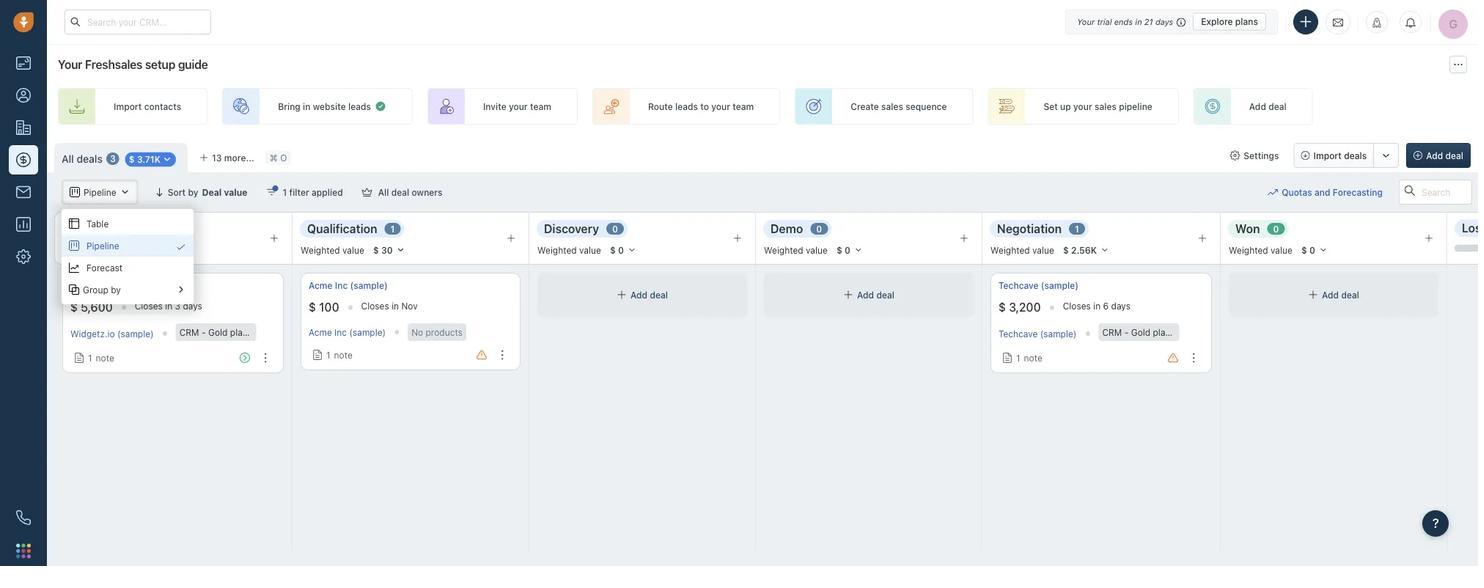 Task type: vqa. For each thing, say whether or not it's contained in the screenshot.
container_WX8MsF4aQZ5i3RN1 image corresponding to Table
yes



Task type: describe. For each thing, give the bounding box(es) containing it.
explore plans
[[1202, 17, 1259, 27]]

container_wx8msf4aqz5i3rn1 image left forecast
[[69, 263, 79, 273]]

shade muted image
[[1174, 16, 1186, 28]]

pipeline
[[87, 241, 119, 251]]

Search your CRM... text field
[[65, 10, 211, 34]]

menu containing table
[[62, 209, 194, 304]]

freshworks switcher image
[[16, 544, 31, 558]]

group by
[[83, 285, 121, 295]]

container_wx8msf4aqz5i3rn1 image up "group by" menu item
[[176, 242, 186, 252]]

phone image
[[9, 503, 38, 533]]



Task type: locate. For each thing, give the bounding box(es) containing it.
explore
[[1202, 17, 1234, 27]]

by
[[111, 285, 121, 295]]

container_wx8msf4aqz5i3rn1 image
[[69, 241, 79, 251], [69, 285, 79, 295]]

container_wx8msf4aqz5i3rn1 image inside "group by" menu item
[[69, 285, 79, 295]]

container_wx8msf4aqz5i3rn1 image
[[69, 219, 79, 229], [176, 242, 186, 252], [69, 263, 79, 273], [176, 285, 186, 295]]

2 container_wx8msf4aqz5i3rn1 image from the top
[[69, 285, 79, 295]]

container_wx8msf4aqz5i3rn1 image left group
[[69, 285, 79, 295]]

container_wx8msf4aqz5i3rn1 image for group by
[[69, 285, 79, 295]]

plans
[[1236, 17, 1259, 27]]

table
[[87, 219, 109, 229]]

container_wx8msf4aqz5i3rn1 image inside "group by" menu item
[[176, 285, 186, 295]]

explore plans link
[[1194, 13, 1267, 30]]

container_wx8msf4aqz5i3rn1 image for pipeline
[[69, 241, 79, 251]]

group
[[83, 285, 108, 295]]

forecast
[[87, 263, 123, 273]]

1 vertical spatial container_wx8msf4aqz5i3rn1 image
[[69, 285, 79, 295]]

container_wx8msf4aqz5i3rn1 image left pipeline
[[69, 241, 79, 251]]

container_wx8msf4aqz5i3rn1 image right by
[[176, 285, 186, 295]]

send email image
[[1334, 16, 1344, 28]]

container_wx8msf4aqz5i3rn1 image left table
[[69, 219, 79, 229]]

1 container_wx8msf4aqz5i3rn1 image from the top
[[69, 241, 79, 251]]

group by menu item
[[62, 279, 194, 301]]

0 vertical spatial container_wx8msf4aqz5i3rn1 image
[[69, 241, 79, 251]]

menu
[[62, 209, 194, 304]]



